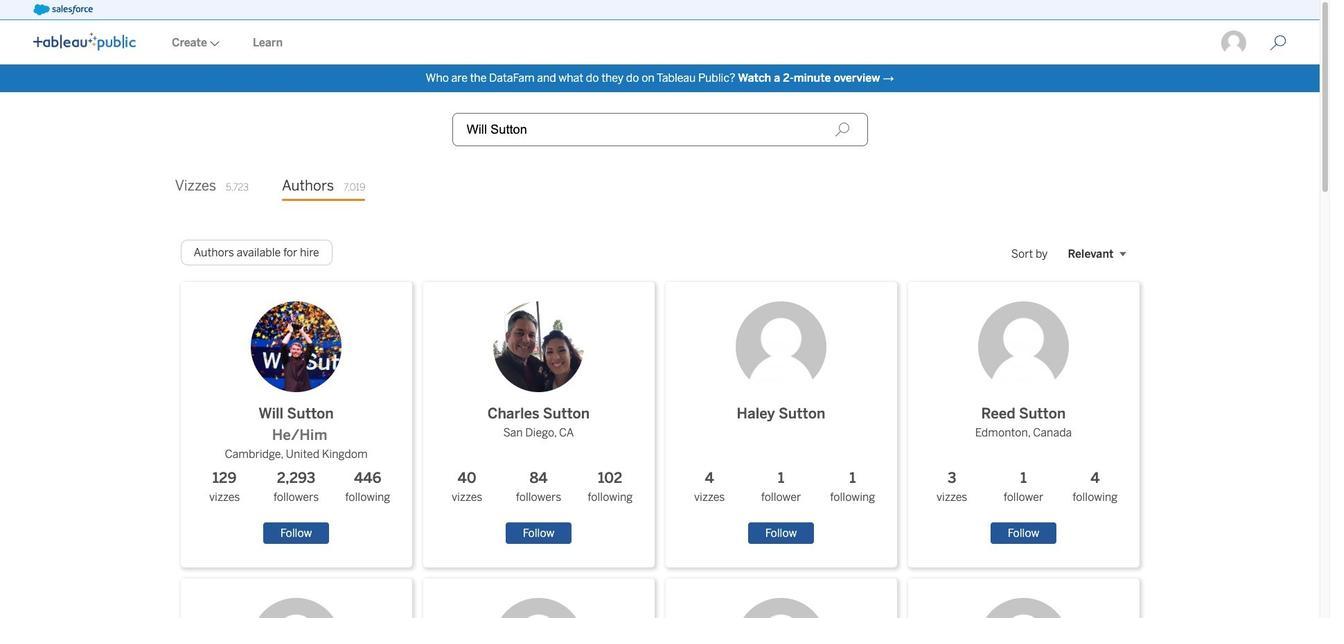 Task type: vqa. For each thing, say whether or not it's contained in the screenshot.
(Tableau
no



Task type: locate. For each thing, give the bounding box(es) containing it.
create image
[[207, 41, 220, 46]]

avatar image for will sutton image
[[251, 301, 342, 392]]

avatar image for charles sutton image
[[494, 301, 584, 392]]

search image
[[835, 122, 850, 137]]



Task type: describe. For each thing, give the bounding box(es) containing it.
avatar image for haley sutton image
[[736, 301, 827, 392]]

Search input field
[[452, 113, 868, 146]]

avatar image for reed sutton image
[[979, 301, 1070, 392]]

salesforce logo image
[[33, 4, 93, 15]]

jacob.simon6557 image
[[1221, 29, 1248, 57]]

go to search image
[[1254, 35, 1304, 51]]

logo image
[[33, 33, 136, 51]]



